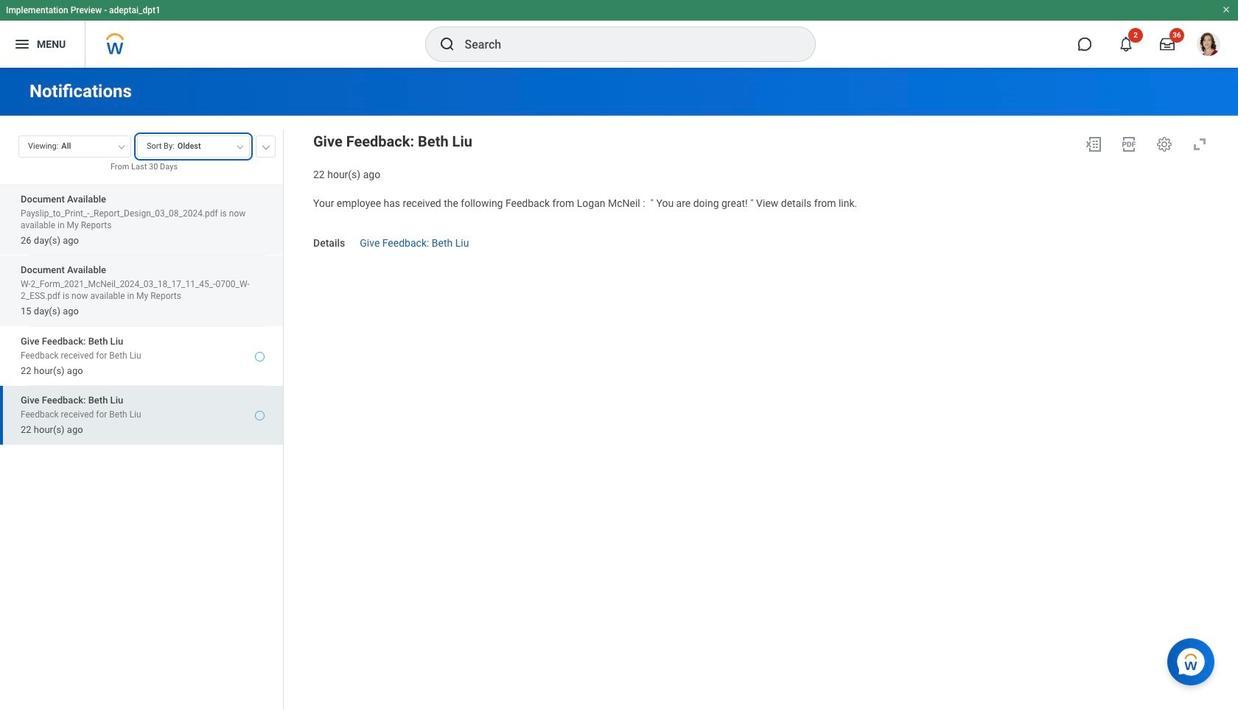 Task type: vqa. For each thing, say whether or not it's contained in the screenshot.
INBOX ITEMS list box
yes



Task type: locate. For each thing, give the bounding box(es) containing it.
inbox large image
[[1160, 37, 1175, 52]]

1 vertical spatial mark read image
[[255, 411, 265, 421]]

main content
[[0, 68, 1238, 710]]

justify image
[[13, 35, 31, 53]]

0 vertical spatial mark read image
[[255, 352, 265, 362]]

region
[[313, 130, 1215, 182]]

more image
[[262, 142, 271, 150]]

mark read image
[[255, 352, 265, 362], [255, 411, 265, 421]]

banner
[[0, 0, 1238, 68]]

tab panel
[[0, 129, 283, 710]]

profile logan mcneil image
[[1197, 32, 1221, 59]]



Task type: describe. For each thing, give the bounding box(es) containing it.
1 mark read image from the top
[[255, 352, 265, 362]]

2 mark read image from the top
[[255, 411, 265, 421]]

fullscreen image
[[1191, 136, 1209, 153]]

export to excel image
[[1085, 136, 1103, 153]]

notifications large image
[[1119, 37, 1134, 52]]

close environment banner image
[[1222, 5, 1231, 14]]

Search Workday  search field
[[465, 28, 785, 60]]

inbox items list box
[[0, 184, 283, 710]]

task actions image
[[1156, 136, 1174, 153]]

search image
[[438, 35, 456, 53]]

view printable version (pdf) image
[[1120, 136, 1138, 153]]



